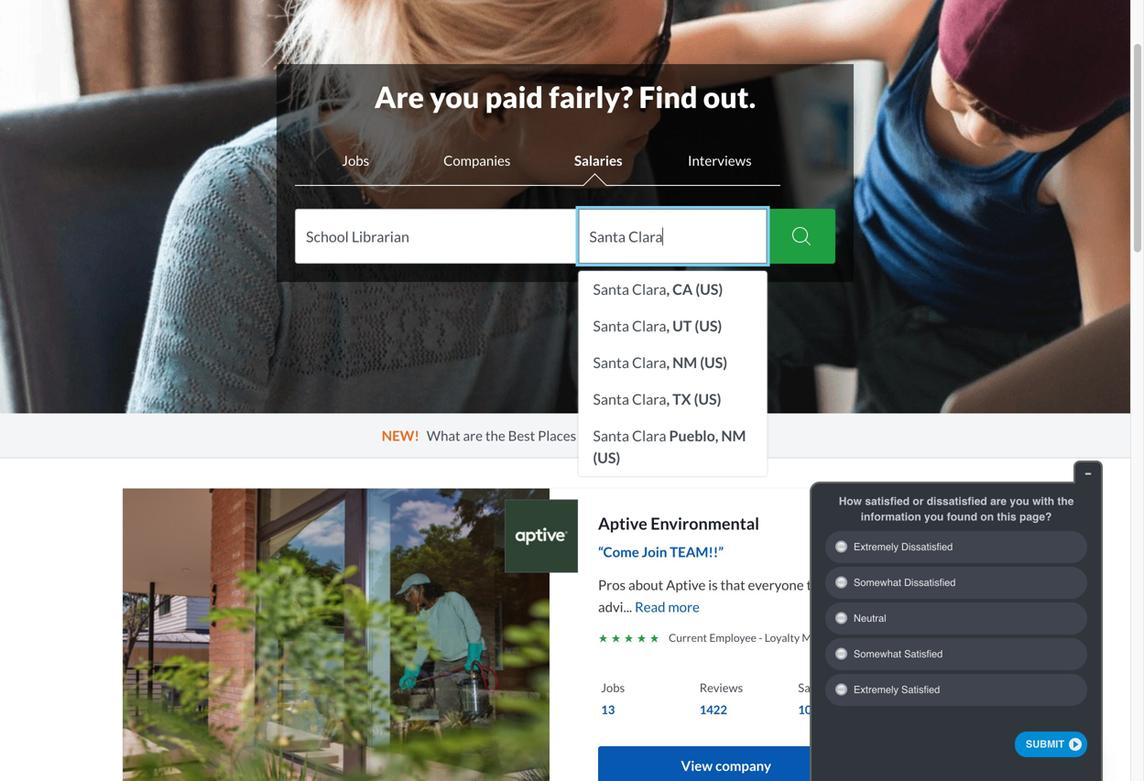 Task type: vqa. For each thing, say whether or not it's contained in the screenshot.
SUBMIT
yes



Task type: describe. For each thing, give the bounding box(es) containing it.
salaries for salaries
[[574, 152, 622, 169]]

view
[[681, 758, 713, 774]]

clara for , ut (us)
[[632, 317, 666, 335]]

extremely for extremely satisfied
[[854, 684, 899, 696]]

manager
[[802, 631, 845, 645]]

view company link
[[598, 747, 854, 781]]

satisfied
[[865, 495, 910, 508]]

santa clara , ca (us)
[[593, 280, 723, 298]]

santa for santa clara
[[593, 427, 629, 445]]

nm inside pueblo, nm (us)
[[721, 427, 746, 445]]

0 horizontal spatial nm
[[672, 354, 697, 371]]

for
[[924, 577, 941, 593]]

1099
[[798, 703, 826, 717]]

extremely dissatisfied
[[854, 541, 953, 553]]

0 vertical spatial aptive
[[598, 513, 647, 534]]

santa clara , ut (us)
[[593, 317, 722, 335]]

read more link
[[632, 599, 700, 615]]

clara for , tx (us)
[[632, 390, 666, 408]]

aptive inside pros about aptive is that everyone that you encounter for help or advi...
[[666, 577, 706, 593]]

13
[[601, 703, 615, 717]]

best
[[508, 427, 535, 444]]

see
[[671, 427, 693, 444]]

or inside pros about aptive is that everyone that you encounter for help or advi...
[[973, 577, 986, 593]]

winners
[[696, 427, 749, 444]]

dissatisfied
[[927, 495, 987, 508]]

1 that from the left
[[720, 577, 745, 593]]

current employee - loyalty manager in livermore, ca
[[669, 631, 927, 645]]

somewhat satisfied
[[854, 649, 943, 660]]

read
[[635, 599, 665, 615]]

none field location
[[578, 209, 767, 476]]

satisfied for extremely satisfied
[[901, 684, 940, 696]]

Location field
[[589, 209, 756, 264]]

paid
[[485, 79, 543, 115]]

none field keyword
[[295, 209, 578, 264]]

jobs 13
[[601, 681, 625, 717]]

new!
[[382, 427, 419, 444]]

salaries 1099
[[798, 681, 839, 717]]

page?
[[1020, 511, 1052, 524]]

what
[[427, 427, 460, 444]]

dissatisfied for extremely dissatisfied
[[901, 541, 953, 553]]

find
[[639, 79, 698, 115]]

is
[[708, 577, 718, 593]]

, for , nm (us)
[[666, 354, 670, 371]]

the inside how satisfied or dissatisfied are you with the information you found on this page?
[[1057, 495, 1074, 508]]

santa clara , tx (us)
[[593, 390, 721, 408]]

homepage highlight image image
[[531, 282, 600, 305]]

read more
[[632, 599, 700, 615]]

"come join team!!"
[[598, 544, 724, 560]]

with
[[1032, 495, 1054, 508]]

help
[[944, 577, 970, 593]]

you inside pros about aptive is that everyone that you encounter for help or advi...
[[834, 577, 856, 593]]

team!!"
[[670, 544, 724, 560]]

out.
[[703, 79, 756, 115]]

dissatisfied for somewhat dissatisfied
[[904, 577, 956, 589]]

join
[[642, 544, 667, 560]]

aptive environmental
[[598, 513, 759, 534]]

(us) for , ca (us)
[[696, 280, 723, 298]]

new! what are the best places to work 2024? see winners
[[382, 427, 749, 444]]

fairly?
[[549, 79, 633, 115]]

somewhat for somewhat dissatisfied
[[854, 577, 901, 589]]

ut
[[672, 317, 692, 335]]

neutral
[[854, 613, 886, 624]]

, for , tx (us)
[[666, 390, 670, 408]]

(us) for , tx (us)
[[694, 390, 721, 408]]

"come
[[598, 544, 639, 560]]

this
[[997, 511, 1017, 524]]

pros about aptive is that everyone that you encounter for help or advi...
[[598, 577, 986, 615]]

somewhat for somewhat satisfied
[[854, 649, 901, 660]]

2 that from the left
[[807, 577, 831, 593]]

-
[[759, 631, 763, 645]]



Task type: locate. For each thing, give the bounding box(es) containing it.
1 vertical spatial are
[[990, 495, 1007, 508]]

places
[[538, 427, 576, 444]]

0 vertical spatial jobs
[[342, 152, 369, 169]]

aptive up more
[[666, 577, 706, 593]]

0 vertical spatial interviews
[[688, 152, 752, 169]]

1 vertical spatial extremely
[[854, 684, 899, 696]]

santa clara , nm (us)
[[593, 354, 727, 371]]

dissatisfied down extremely dissatisfied
[[904, 577, 956, 589]]

you up this
[[1010, 495, 1029, 508]]

1 none field from the left
[[295, 209, 578, 264]]

extremely down somewhat satisfied
[[854, 684, 899, 696]]

about
[[628, 577, 663, 593]]

on
[[980, 511, 994, 524]]

extremely down information
[[854, 541, 899, 553]]

1 vertical spatial interviews
[[897, 681, 952, 695]]

1 vertical spatial jobs
[[601, 681, 625, 695]]

santa
[[593, 280, 629, 298], [593, 317, 629, 335], [593, 354, 629, 371], [593, 390, 629, 408], [593, 427, 629, 445]]

reviews
[[700, 681, 743, 695]]

aptive
[[598, 513, 647, 534], [666, 577, 706, 593]]

information
[[861, 511, 921, 524]]

pueblo, nm (us)
[[593, 427, 746, 467]]

that right "is"
[[720, 577, 745, 593]]

somewhat up neutral
[[854, 577, 901, 589]]

0 horizontal spatial or
[[913, 495, 924, 508]]

(us) right ut
[[695, 317, 722, 335]]

0 vertical spatial salaries
[[574, 152, 622, 169]]

ca up ut
[[672, 280, 693, 298]]

santa right to
[[593, 427, 629, 445]]

jobs
[[342, 152, 369, 169], [601, 681, 625, 695]]

interviews link
[[894, 677, 992, 721]]

how
[[839, 495, 862, 508]]

1 vertical spatial salaries
[[798, 681, 839, 695]]

submit
[[1026, 739, 1064, 750]]

satisfied down livermore,
[[904, 649, 943, 660]]

more
[[668, 599, 700, 615]]

dissatisfied
[[901, 541, 953, 553], [904, 577, 956, 589]]

ca
[[672, 280, 693, 298], [912, 631, 927, 645]]

satisfied down somewhat satisfied
[[901, 684, 940, 696]]

clara for , nm (us)
[[632, 354, 666, 371]]

1 vertical spatial or
[[973, 577, 986, 593]]

current
[[669, 631, 707, 645]]

none field containing santa clara
[[578, 209, 767, 476]]

you
[[430, 79, 479, 115], [1010, 495, 1029, 508], [924, 511, 944, 524], [834, 577, 856, 593]]

or right help
[[973, 577, 986, 593]]

2 santa from the top
[[593, 317, 629, 335]]

the right with on the bottom right of the page
[[1057, 495, 1074, 508]]

are up this
[[990, 495, 1007, 508]]

santa clara
[[593, 427, 666, 445]]

1 horizontal spatial that
[[807, 577, 831, 593]]

0 vertical spatial dissatisfied
[[901, 541, 953, 553]]

the left best
[[485, 427, 505, 444]]

tx
[[672, 390, 691, 408]]

nm
[[672, 354, 697, 371], [721, 427, 746, 445]]

you up neutral
[[834, 577, 856, 593]]

you right are
[[430, 79, 479, 115]]

dissatisfied up for
[[901, 541, 953, 553]]

0 horizontal spatial the
[[485, 427, 505, 444]]

2 somewhat from the top
[[854, 649, 901, 660]]

(us)
[[696, 280, 723, 298], [695, 317, 722, 335], [700, 354, 727, 371], [694, 390, 721, 408], [593, 449, 620, 467]]

the
[[485, 427, 505, 444], [1057, 495, 1074, 508]]

1 vertical spatial ca
[[912, 631, 927, 645]]

0 horizontal spatial salaries
[[574, 152, 622, 169]]

, left tx
[[666, 390, 670, 408]]

1 horizontal spatial are
[[990, 495, 1007, 508]]

1 horizontal spatial ca
[[912, 631, 927, 645]]

somewhat dissatisfied
[[854, 577, 956, 589]]

are
[[463, 427, 483, 444], [990, 495, 1007, 508]]

1 vertical spatial dissatisfied
[[904, 577, 956, 589]]

santa up santa clara , tx (us)
[[593, 354, 629, 371]]

1 vertical spatial satisfied
[[901, 684, 940, 696]]

2 , from the top
[[666, 317, 670, 335]]

4 , from the top
[[666, 390, 670, 408]]

santa for santa clara , nm (us)
[[593, 354, 629, 371]]

(us) up "santa clara , ut (us)"
[[696, 280, 723, 298]]

1 horizontal spatial aptive
[[666, 577, 706, 593]]

clara left see
[[632, 427, 666, 445]]

4 clara from the top
[[632, 390, 666, 408]]

clara for , ca (us)
[[632, 280, 666, 298]]

0 horizontal spatial are
[[463, 427, 483, 444]]

salaries down fairly?
[[574, 152, 622, 169]]

(us) down "santa clara , ut (us)"
[[700, 354, 727, 371]]

that
[[720, 577, 745, 593], [807, 577, 831, 593]]

3 clara from the top
[[632, 354, 666, 371]]

0 horizontal spatial jobs
[[342, 152, 369, 169]]

(us) for , nm (us)
[[700, 354, 727, 371]]

encounter
[[859, 577, 921, 593]]

1 horizontal spatial or
[[973, 577, 986, 593]]

0 horizontal spatial aptive
[[598, 513, 647, 534]]

santa for santa clara , ut (us)
[[593, 317, 629, 335]]

ca up somewhat satisfied
[[912, 631, 927, 645]]

1 horizontal spatial interviews
[[897, 681, 952, 695]]

or right 'satisfied'
[[913, 495, 924, 508]]

somewhat down livermore,
[[854, 649, 901, 660]]

santa up work
[[593, 390, 629, 408]]

0 vertical spatial the
[[485, 427, 505, 444]]

livermore,
[[858, 631, 910, 645]]

4 santa from the top
[[593, 390, 629, 408]]

, for , ca (us)
[[666, 280, 670, 298]]

, for , ut (us)
[[666, 317, 670, 335]]

aptive up "come
[[598, 513, 647, 534]]

1422
[[700, 703, 727, 717]]

1 horizontal spatial nm
[[721, 427, 746, 445]]

work
[[594, 427, 629, 444]]

salaries up 1099
[[798, 681, 839, 695]]

salaries for salaries 1099
[[798, 681, 839, 695]]

interviews down somewhat satisfied
[[897, 681, 952, 695]]

0 horizontal spatial ca
[[672, 280, 693, 298]]

"come join team!!" link
[[598, 541, 992, 569]]

companies
[[443, 152, 511, 169]]

clara left tx
[[632, 390, 666, 408]]

0 vertical spatial ca
[[672, 280, 693, 298]]

2024?
[[631, 427, 669, 444]]

employee
[[709, 631, 757, 645]]

(us) right tx
[[694, 390, 721, 408]]

or inside how satisfied or dissatisfied are you with the information you found on this page?
[[913, 495, 924, 508]]

0 horizontal spatial interviews
[[688, 152, 752, 169]]

nm down ut
[[672, 354, 697, 371]]

satisfied
[[904, 649, 943, 660], [901, 684, 940, 696]]

nm right pueblo,
[[721, 427, 746, 445]]

1 clara from the top
[[632, 280, 666, 298]]

extremely for extremely dissatisfied
[[854, 541, 899, 553]]

0 vertical spatial extremely
[[854, 541, 899, 553]]

clara
[[632, 280, 666, 298], [632, 317, 666, 335], [632, 354, 666, 371], [632, 390, 666, 408], [632, 427, 666, 445]]

, down "santa clara , ut (us)"
[[666, 354, 670, 371]]

loyalty
[[765, 631, 800, 645]]

view company
[[681, 758, 771, 774]]

0 vertical spatial somewhat
[[854, 577, 901, 589]]

1 santa from the top
[[593, 280, 629, 298]]

1 extremely from the top
[[854, 541, 899, 553]]

are you paid fairly? find out.
[[375, 79, 756, 115]]

pros
[[598, 577, 626, 593]]

you down dissatisfied
[[924, 511, 944, 524]]

that down "come join team!!" link
[[807, 577, 831, 593]]

,
[[666, 280, 670, 298], [666, 317, 670, 335], [666, 354, 670, 371], [666, 390, 670, 408]]

interviews
[[688, 152, 752, 169], [897, 681, 952, 695]]

2 clara from the top
[[632, 317, 666, 335]]

santa for santa clara , tx (us)
[[593, 390, 629, 408]]

advi...
[[598, 599, 632, 615]]

1 , from the top
[[666, 280, 670, 298]]

are
[[375, 79, 424, 115]]

(us) for , ut (us)
[[695, 317, 722, 335]]

company
[[715, 758, 771, 774]]

1 vertical spatial aptive
[[666, 577, 706, 593]]

somewhat
[[854, 577, 901, 589], [854, 649, 901, 660]]

extremely
[[854, 541, 899, 553], [854, 684, 899, 696]]

are right what
[[463, 427, 483, 444]]

found
[[947, 511, 977, 524]]

environmental
[[651, 513, 759, 534]]

2 extremely from the top
[[854, 684, 899, 696]]

everyone
[[748, 577, 804, 593]]

jobs for jobs 13
[[601, 681, 625, 695]]

(us) inside pueblo, nm (us)
[[593, 449, 620, 467]]

clara left ut
[[632, 317, 666, 335]]

how satisfied or dissatisfied are you with the information you found on this page?
[[839, 495, 1074, 524]]

0 horizontal spatial that
[[720, 577, 745, 593]]

santa up "santa clara , ut (us)"
[[593, 280, 629, 298]]

1 somewhat from the top
[[854, 577, 901, 589]]

Keyword field
[[306, 209, 567, 264]]

2 none field from the left
[[578, 209, 767, 476]]

1 horizontal spatial salaries
[[798, 681, 839, 695]]

santa down homepage highlight image at the top
[[593, 317, 629, 335]]

are inside how satisfied or dissatisfied are you with the information you found on this page?
[[990, 495, 1007, 508]]

0 vertical spatial are
[[463, 427, 483, 444]]

, left ut
[[666, 317, 670, 335]]

extremely satisfied
[[854, 684, 940, 696]]

santa for santa clara , ca (us)
[[593, 280, 629, 298]]

satisfied for somewhat satisfied
[[904, 649, 943, 660]]

interviews down out. at the right
[[688, 152, 752, 169]]

None field
[[295, 209, 578, 264], [578, 209, 767, 476]]

in
[[847, 631, 856, 645]]

3 santa from the top
[[593, 354, 629, 371]]

1 vertical spatial somewhat
[[854, 649, 901, 660]]

to
[[579, 427, 592, 444]]

clara up santa clara , tx (us)
[[632, 354, 666, 371]]

(us) down work
[[593, 449, 620, 467]]

5 santa from the top
[[593, 427, 629, 445]]

3 , from the top
[[666, 354, 670, 371]]

1 vertical spatial the
[[1057, 495, 1074, 508]]

1 horizontal spatial the
[[1057, 495, 1074, 508]]

5 clara from the top
[[632, 427, 666, 445]]

salaries
[[574, 152, 622, 169], [798, 681, 839, 695]]

pueblo,
[[669, 427, 718, 445]]

, up "santa clara , ut (us)"
[[666, 280, 670, 298]]

or
[[913, 495, 924, 508], [973, 577, 986, 593]]

jobs for jobs
[[342, 152, 369, 169]]

1 vertical spatial nm
[[721, 427, 746, 445]]

0 vertical spatial satisfied
[[904, 649, 943, 660]]

0 vertical spatial or
[[913, 495, 924, 508]]

1 horizontal spatial jobs
[[601, 681, 625, 695]]

0 vertical spatial nm
[[672, 354, 697, 371]]

clara up "santa clara , ut (us)"
[[632, 280, 666, 298]]

reviews 1422
[[700, 681, 743, 717]]

ca inside field
[[672, 280, 693, 298]]



